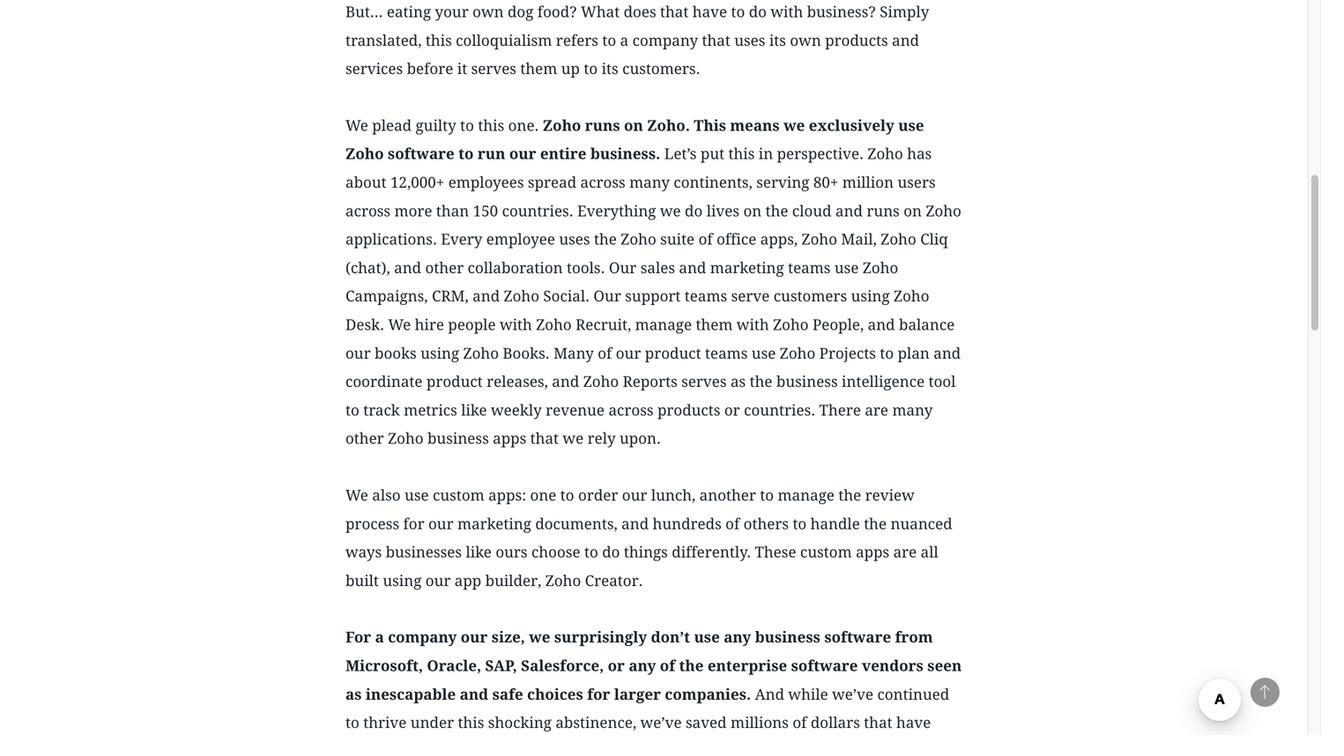 Task type: locate. For each thing, give the bounding box(es) containing it.
0 vertical spatial we
[[346, 117, 368, 134]]

and right the sales
[[679, 259, 707, 277]]

1 vertical spatial like
[[466, 544, 492, 561]]

1 horizontal spatial as
[[731, 373, 746, 391]]

2 vertical spatial business
[[755, 629, 821, 646]]

zoho down social.
[[536, 316, 572, 334]]

1 horizontal spatial products
[[826, 32, 889, 49]]

0 horizontal spatial or
[[608, 657, 625, 675]]

runs inside let's put this in perspective. zoho has about 12,000+ employees spread across many continents, serving 80+ million users across more than 150 countries. everything we do lives on the cloud and runs on zoho applications. every employee uses the zoho suite of office apps, zoho mail, zoho cliq (chat), and other collaboration tools. our sales and marketing teams use zoho campaigns, crm, and zoho social. our support teams serve customers using zoho desk. we hire people with zoho recruit, manage them with zoho people, and balance our books using zoho books. many of our product teams use zoho projects to plan and coordinate product releases, and zoho reports serves as the business intelligence tool to track metrics like weekly revenue across products or countries. there are many other zoho business apps that we rely upon.
[[867, 202, 900, 220]]

1 horizontal spatial them
[[696, 316, 733, 334]]

business down metrics on the left bottom of the page
[[428, 430, 489, 448]]

1 horizontal spatial this
[[478, 117, 505, 134]]

0 horizontal spatial its
[[602, 60, 619, 78]]

custom down handle
[[801, 544, 852, 561]]

support
[[625, 288, 681, 305]]

with down the "serve"
[[737, 316, 769, 334]]

plan
[[898, 345, 930, 362]]

use up has
[[899, 117, 925, 134]]

as
[[731, 373, 746, 391], [346, 686, 362, 703]]

that right dollars
[[864, 714, 893, 732]]

0 vertical spatial products
[[826, 32, 889, 49]]

also
[[372, 487, 401, 504]]

of down recruit,
[[598, 345, 612, 362]]

manage
[[635, 316, 692, 334], [778, 487, 835, 504]]

employee
[[487, 231, 555, 248]]

a down does
[[620, 32, 629, 49]]

of down another
[[726, 515, 740, 533]]

our left the sales
[[609, 259, 637, 277]]

let's put this in perspective. zoho has about 12,000+ employees spread across many continents, serving 80+ million users across more than 150 countries. everything we do lives on the cloud and runs on zoho applications. every employee uses the zoho suite of office apps, zoho mail, zoho cliq (chat), and other collaboration tools. our sales and marketing teams use zoho campaigns, crm, and zoho social. our support teams serve customers using zoho desk. we hire people with zoho recruit, manage them with zoho people, and balance our books using zoho books. many of our product teams use zoho projects to plan and coordinate product releases, and zoho reports serves as the business intelligence tool to track metrics like weekly revenue across products or countries. there are many other zoho business apps that we rely upon.
[[346, 145, 962, 448]]

1 vertical spatial a
[[375, 629, 384, 646]]

1 vertical spatial or
[[608, 657, 625, 675]]

business up countries. there
[[777, 373, 838, 391]]

2 vertical spatial using
[[383, 572, 422, 590]]

1 horizontal spatial for
[[587, 686, 611, 703]]

zoho down the mail,
[[863, 259, 899, 277]]

1 horizontal spatial are
[[894, 544, 917, 561]]

0 horizontal spatial apps
[[493, 430, 527, 448]]

1 vertical spatial are
[[894, 544, 917, 561]]

and up tool at right bottom
[[934, 345, 961, 362]]

0 horizontal spatial manage
[[635, 316, 692, 334]]

1 horizontal spatial other
[[425, 259, 464, 277]]

custom left apps:
[[433, 487, 485, 504]]

other
[[425, 259, 464, 277], [346, 430, 384, 448]]

teams
[[788, 259, 831, 277], [685, 288, 728, 305], [705, 345, 748, 362]]

the inside "for a company our size, we surprisingly don't use any business software from microsoft, oracle, sap, salesforce, or any of the enterprise software vendors seen as inescapable and safe choices for larger companies."
[[679, 657, 704, 675]]

ours
[[496, 544, 528, 561]]

have
[[693, 3, 728, 21]]

12,000+
[[391, 174, 445, 191]]

builder,
[[486, 572, 542, 590]]

lives
[[707, 202, 740, 220]]

we left also
[[346, 487, 368, 504]]

2 horizontal spatial with
[[771, 3, 804, 21]]

that
[[660, 3, 689, 21], [702, 32, 731, 49], [531, 430, 559, 448], [864, 714, 893, 732]]

1 vertical spatial as
[[346, 686, 362, 703]]

we've down larger
[[641, 714, 682, 732]]

a right for
[[375, 629, 384, 646]]

1 horizontal spatial product
[[645, 345, 702, 362]]

this inside but… eating your own dog food? what does that have to do with business? simply translated, this colloquialism refers to a company that uses its own products and services before it serves them up to its customers.
[[426, 32, 452, 49]]

0 horizontal spatial a
[[375, 629, 384, 646]]

own
[[473, 3, 504, 21], [790, 32, 822, 49]]

and
[[892, 32, 920, 49], [836, 202, 863, 220], [394, 259, 422, 277], [679, 259, 707, 277], [473, 288, 500, 305], [868, 316, 896, 334], [934, 345, 961, 362], [552, 373, 580, 391], [622, 515, 649, 533], [460, 686, 489, 703]]

we've up dollars
[[832, 686, 874, 703]]

1 horizontal spatial marketing
[[711, 259, 784, 277]]

custom
[[433, 487, 485, 504], [801, 544, 852, 561]]

apps down handle
[[856, 544, 890, 561]]

1 vertical spatial we
[[388, 316, 411, 334]]

1 horizontal spatial own
[[790, 32, 822, 49]]

we left hire
[[388, 316, 411, 334]]

1 horizontal spatial a
[[620, 32, 629, 49]]

0 vertical spatial marketing
[[711, 259, 784, 277]]

one.
[[508, 117, 539, 134]]

colloquialism
[[456, 32, 552, 49]]

teams down the "serve"
[[705, 345, 748, 362]]

runs down million
[[867, 202, 900, 220]]

people
[[448, 316, 496, 334]]

0 vertical spatial are
[[865, 402, 889, 419]]

and left "safe"
[[460, 686, 489, 703]]

has
[[908, 145, 932, 163]]

and
[[755, 686, 785, 703]]

uses up the "tools." at the left top of page
[[559, 231, 590, 248]]

0 horizontal spatial them
[[521, 60, 558, 78]]

2 vertical spatial we
[[346, 487, 368, 504]]

1 horizontal spatial company
[[633, 32, 698, 49]]

apps:
[[489, 487, 527, 504]]

0 vertical spatial this
[[426, 32, 452, 49]]

a
[[620, 32, 629, 49], [375, 629, 384, 646]]

use down the mail,
[[835, 259, 859, 277]]

1 horizontal spatial do
[[685, 202, 703, 220]]

0 horizontal spatial custom
[[433, 487, 485, 504]]

our left size,
[[461, 629, 488, 646]]

we inside we also use custom apps: one to order our lunch, another to manage the review process for our marketing documents, and hundreds of others to handle the nuanced ways businesses like ours choose to do things differently. these custom apps are all built using our app builder, zoho creator.
[[346, 487, 368, 504]]

0 horizontal spatial any
[[629, 657, 656, 675]]

and up 'people'
[[473, 288, 500, 305]]

manage up handle
[[778, 487, 835, 504]]

reports
[[623, 373, 678, 391]]

are left the all
[[894, 544, 917, 561]]

1 vertical spatial do
[[685, 202, 703, 220]]

app
[[455, 572, 482, 590]]

1 horizontal spatial its
[[770, 32, 786, 49]]

0 horizontal spatial with
[[500, 316, 532, 334]]

1 horizontal spatial runs
[[867, 202, 900, 220]]

business?
[[807, 3, 876, 21]]

do
[[749, 3, 767, 21], [685, 202, 703, 220], [602, 544, 620, 561]]

others
[[744, 515, 789, 533]]

1 horizontal spatial apps
[[856, 544, 890, 561]]

1 vertical spatial for
[[587, 686, 611, 703]]

businesses
[[386, 544, 462, 561]]

the down everything
[[594, 231, 617, 248]]

1 vertical spatial products
[[658, 402, 721, 419]]

do down many continents,
[[685, 202, 703, 220]]

1 vertical spatial manage
[[778, 487, 835, 504]]

zoho up the "revenue"
[[583, 373, 619, 391]]

more
[[395, 202, 433, 220]]

runs inside zoho runs on zoho. this means we exclusively use zoho software to run our entire business.
[[585, 117, 620, 134]]

and right people,
[[868, 316, 896, 334]]

marketing up the "serve"
[[711, 259, 784, 277]]

products down the business?
[[826, 32, 889, 49]]

0 horizontal spatial runs
[[585, 117, 620, 134]]

its up means
[[770, 32, 786, 49]]

use inside we also use custom apps: one to order our lunch, another to manage the review process for our marketing documents, and hundreds of others to handle the nuanced ways businesses like ours choose to do things differently. these custom apps are all built using our app builder, zoho creator.
[[405, 487, 429, 504]]

use right also
[[405, 487, 429, 504]]

0 horizontal spatial for
[[403, 515, 425, 533]]

0 horizontal spatial do
[[602, 544, 620, 561]]

dog
[[508, 3, 534, 21]]

1 vertical spatial other
[[346, 430, 384, 448]]

0 horizontal spatial other
[[346, 430, 384, 448]]

we for also
[[346, 487, 368, 504]]

software up while
[[792, 657, 858, 675]]

1 vertical spatial its
[[602, 60, 619, 78]]

but…
[[346, 3, 383, 21]]

1 horizontal spatial any
[[724, 629, 751, 646]]

2 horizontal spatial we
[[784, 117, 805, 134]]

on up business.
[[624, 117, 644, 134]]

and up things
[[622, 515, 649, 533]]

software up 12,000+
[[388, 145, 455, 163]]

1 horizontal spatial manage
[[778, 487, 835, 504]]

to right guilty
[[460, 117, 474, 134]]

1 vertical spatial any
[[629, 657, 656, 675]]

customers.
[[623, 60, 701, 78]]

nuanced
[[891, 515, 953, 533]]

on down "users"
[[904, 202, 922, 220]]

cliq
[[921, 231, 949, 248]]

mail,
[[842, 231, 877, 248]]

are
[[865, 402, 889, 419], [894, 544, 917, 561]]

150
[[473, 202, 498, 220]]

own left dog
[[473, 3, 504, 21]]

everything
[[578, 202, 656, 220]]

this up before
[[426, 32, 452, 49]]

0 vertical spatial any
[[724, 629, 751, 646]]

its
[[770, 32, 786, 49], [602, 60, 619, 78]]

business
[[777, 373, 838, 391], [428, 430, 489, 448], [755, 629, 821, 646]]

hundreds
[[653, 515, 722, 533]]

our inside let's put this in perspective. zoho has about 12,000+ employees spread across many continents, serving 80+ million users across more than 150 countries. everything we do lives on the cloud and runs on zoho applications. every employee uses the zoho suite of office apps, zoho mail, zoho cliq (chat), and other collaboration tools. our sales and marketing teams use zoho campaigns, crm, and zoho social. our support teams serve customers using zoho desk. we hire people with zoho recruit, manage them with zoho people, and balance our books using zoho books. many of our product teams use zoho projects to plan and coordinate product releases, and zoho reports serves as the business intelligence tool to track metrics like weekly revenue across products or countries. there are many other zoho business apps that we rely upon.
[[616, 345, 641, 362]]

zoho
[[543, 117, 581, 134], [346, 145, 384, 163], [868, 145, 904, 163], [926, 202, 962, 220], [802, 231, 838, 248], [881, 231, 917, 248], [863, 259, 899, 277], [504, 288, 540, 305], [894, 288, 930, 305], [536, 316, 572, 334], [773, 316, 809, 334], [463, 345, 499, 362], [780, 345, 816, 362], [583, 373, 619, 391], [388, 430, 424, 448]]

software inside zoho runs on zoho. this means we exclusively use zoho software to run our entire business.
[[388, 145, 455, 163]]

0 vertical spatial a
[[620, 32, 629, 49]]

apps
[[493, 430, 527, 448], [856, 544, 890, 561]]

a inside but… eating your own dog food? what does that have to do with business? simply translated, this colloquialism refers to a company that uses its own products and services before it serves them up to its customers.
[[620, 32, 629, 49]]

entire
[[540, 145, 587, 163]]

million
[[843, 174, 894, 191]]

of down while
[[793, 714, 807, 732]]

desk.
[[346, 316, 384, 334]]

apps down weekly
[[493, 430, 527, 448]]

zoho creator.
[[546, 572, 643, 590]]

on right the 'lives'
[[744, 202, 762, 220]]

like
[[461, 402, 487, 419], [466, 544, 492, 561]]

any up larger
[[629, 657, 656, 675]]

of inside and while we've continued to thrive under this shocking abstinence, we've saved millions of dollars that hav
[[793, 714, 807, 732]]

use down the "serve"
[[752, 345, 776, 362]]

safe
[[493, 686, 524, 703]]

1 horizontal spatial we
[[660, 202, 681, 220]]

product up metrics on the left bottom of the page
[[427, 373, 483, 391]]

or
[[725, 402, 740, 419], [608, 657, 625, 675]]

2 vertical spatial across
[[609, 402, 654, 419]]

runs up business.
[[585, 117, 620, 134]]

across down about
[[346, 202, 391, 220]]

for inside "for a company our size, we surprisingly don't use any business software from microsoft, oracle, sap, salesforce, or any of the enterprise software vendors seen as inescapable and safe choices for larger companies."
[[587, 686, 611, 703]]

dollars
[[811, 714, 861, 732]]

with inside but… eating your own dog food? what does that have to do with business? simply translated, this colloquialism refers to a company that uses its own products and services before it serves them up to its customers.
[[771, 3, 804, 21]]

do right have
[[749, 3, 767, 21]]

0 horizontal spatial uses
[[559, 231, 590, 248]]

0 vertical spatial other
[[425, 259, 464, 277]]

1 vertical spatial custom
[[801, 544, 852, 561]]

our books
[[346, 345, 417, 362]]

other down track
[[346, 430, 384, 448]]

1 vertical spatial using
[[421, 345, 460, 362]]

0 vertical spatial uses
[[735, 32, 766, 49]]

that inside let's put this in perspective. zoho has about 12,000+ employees spread across many continents, serving 80+ million users across more than 150 countries. everything we do lives on the cloud and runs on zoho applications. every employee uses the zoho suite of office apps, zoho mail, zoho cliq (chat), and other collaboration tools. our sales and marketing teams use zoho campaigns, crm, and zoho social. our support teams serve customers using zoho desk. we hire people with zoho recruit, manage them with zoho people, and balance our books using zoho books. many of our product teams use zoho projects to plan and coordinate product releases, and zoho reports serves as the business intelligence tool to track metrics like weekly revenue across products or countries. there are many other zoho business apps that we rely upon.
[[531, 430, 559, 448]]

company up customers.
[[633, 32, 698, 49]]

uses up means
[[735, 32, 766, 49]]

1 horizontal spatial custom
[[801, 544, 852, 561]]

1 horizontal spatial serves
[[682, 373, 727, 391]]

intelligence
[[842, 373, 925, 391]]

serves right reports
[[682, 373, 727, 391]]

0 vertical spatial runs
[[585, 117, 620, 134]]

across up upon.
[[609, 402, 654, 419]]

to left the thrive in the left bottom of the page
[[346, 714, 360, 732]]

0 horizontal spatial we've
[[641, 714, 682, 732]]

review
[[866, 487, 915, 504]]

does
[[624, 3, 657, 21]]

1 horizontal spatial or
[[725, 402, 740, 419]]

product
[[645, 345, 702, 362], [427, 373, 483, 391]]

we
[[784, 117, 805, 134], [660, 202, 681, 220], [563, 430, 584, 448]]

products down reports
[[658, 402, 721, 419]]

0 vertical spatial we
[[784, 117, 805, 134]]

crm,
[[432, 288, 469, 305]]

like inside we also use custom apps: one to order our lunch, another to manage the review process for our marketing documents, and hundreds of others to handle the nuanced ways businesses like ours choose to do things differently. these custom apps are all built using our app builder, zoho creator.
[[466, 544, 492, 561]]

using up people,
[[851, 288, 890, 305]]

your
[[435, 3, 469, 21]]

1 vertical spatial company
[[388, 629, 457, 646]]

them left up
[[521, 60, 558, 78]]

0 vertical spatial across
[[581, 174, 626, 191]]

we inside let's put this in perspective. zoho has about 12,000+ employees spread across many continents, serving 80+ million users across more than 150 countries. everything we do lives on the cloud and runs on zoho applications. every employee uses the zoho suite of office apps, zoho mail, zoho cliq (chat), and other collaboration tools. our sales and marketing teams use zoho campaigns, crm, and zoho social. our support teams serve customers using zoho desk. we hire people with zoho recruit, manage them with zoho people, and balance our books using zoho books. many of our product teams use zoho projects to plan and coordinate product releases, and zoho reports serves as the business intelligence tool to track metrics like weekly revenue across products or countries. there are many other zoho business apps that we rely upon.
[[388, 316, 411, 334]]

and inside we also use custom apps: one to order our lunch, another to manage the review process for our marketing documents, and hundreds of others to handle the nuanced ways businesses like ours choose to do things differently. these custom apps are all built using our app builder, zoho creator.
[[622, 515, 649, 533]]

software
[[388, 145, 455, 163], [825, 629, 892, 646], [792, 657, 858, 675]]

its right up
[[602, 60, 619, 78]]

that down weekly
[[531, 430, 559, 448]]

serving
[[757, 174, 810, 191]]

0 vertical spatial software
[[388, 145, 455, 163]]

company up oracle,
[[388, 629, 457, 646]]

0 horizontal spatial this
[[426, 32, 452, 49]]

any
[[724, 629, 751, 646], [629, 657, 656, 675]]

marketing down apps:
[[458, 515, 532, 533]]

marketing
[[711, 259, 784, 277], [458, 515, 532, 533]]

0 horizontal spatial as
[[346, 686, 362, 703]]

1 vertical spatial software
[[825, 629, 892, 646]]

our up businesses
[[429, 515, 454, 533]]

we left rely at the bottom left of the page
[[563, 430, 584, 448]]

products
[[826, 32, 889, 49], [658, 402, 721, 419]]

company inside "for a company our size, we surprisingly don't use any business software from microsoft, oracle, sap, salesforce, or any of the enterprise software vendors seen as inescapable and safe choices for larger companies."
[[388, 629, 457, 646]]

teams left the "serve"
[[685, 288, 728, 305]]

0 horizontal spatial marketing
[[458, 515, 532, 533]]

1 vertical spatial we
[[660, 202, 681, 220]]

we for plead
[[346, 117, 368, 134]]

do up 'zoho creator.'
[[602, 544, 620, 561]]

0 vertical spatial for
[[403, 515, 425, 533]]

campaigns,
[[346, 288, 428, 305]]

runs
[[585, 117, 620, 134], [867, 202, 900, 220]]

apps inside let's put this in perspective. zoho has about 12,000+ employees spread across many continents, serving 80+ million users across more than 150 countries. everything we do lives on the cloud and runs on zoho applications. every employee uses the zoho suite of office apps, zoho mail, zoho cliq (chat), and other collaboration tools. our sales and marketing teams use zoho campaigns, crm, and zoho social. our support teams serve customers using zoho desk. we hire people with zoho recruit, manage them with zoho people, and balance our books using zoho books. many of our product teams use zoho projects to plan and coordinate product releases, and zoho reports serves as the business intelligence tool to track metrics like weekly revenue across products or countries. there are many other zoho business apps that we rely upon.
[[493, 430, 527, 448]]

business inside "for a company our size, we surprisingly don't use any business software from microsoft, oracle, sap, salesforce, or any of the enterprise software vendors seen as inescapable and safe choices for larger companies."
[[755, 629, 821, 646]]

marketing inside let's put this in perspective. zoho has about 12,000+ employees spread across many continents, serving 80+ million users across more than 150 countries. everything we do lives on the cloud and runs on zoho applications. every employee uses the zoho suite of office apps, zoho mail, zoho cliq (chat), and other collaboration tools. our sales and marketing teams use zoho campaigns, crm, and zoho social. our support teams serve customers using zoho desk. we hire people with zoho recruit, manage them with zoho people, and balance our books using zoho books. many of our product teams use zoho projects to plan and coordinate product releases, and zoho reports serves as the business intelligence tool to track metrics like weekly revenue across products or countries. there are many other zoho business apps that we rely upon.
[[711, 259, 784, 277]]

2 horizontal spatial do
[[749, 3, 767, 21]]

2 vertical spatial do
[[602, 544, 620, 561]]

of inside "for a company our size, we surprisingly don't use any business software from microsoft, oracle, sap, salesforce, or any of the enterprise software vendors seen as inescapable and safe choices for larger companies."
[[660, 657, 676, 675]]

them inside let's put this in perspective. zoho has about 12,000+ employees spread across many continents, serving 80+ million users across more than 150 countries. everything we do lives on the cloud and runs on zoho applications. every employee uses the zoho suite of office apps, zoho mail, zoho cliq (chat), and other collaboration tools. our sales and marketing teams use zoho campaigns, crm, and zoho social. our support teams serve customers using zoho desk. we hire people with zoho recruit, manage them with zoho people, and balance our books using zoho books. many of our product teams use zoho projects to plan and coordinate product releases, and zoho reports serves as the business intelligence tool to track metrics like weekly revenue across products or countries. there are many other zoho business apps that we rely upon.
[[696, 316, 733, 334]]

1 vertical spatial apps
[[856, 544, 890, 561]]

for up businesses
[[403, 515, 425, 533]]

social.
[[544, 288, 590, 305]]

any up enterprise
[[724, 629, 751, 646]]

and up the mail,
[[836, 202, 863, 220]]

0 horizontal spatial are
[[865, 402, 889, 419]]

0 horizontal spatial products
[[658, 402, 721, 419]]

the up handle
[[839, 487, 862, 504]]

and down many
[[552, 373, 580, 391]]

our up recruit,
[[594, 288, 621, 305]]

1 vertical spatial product
[[427, 373, 483, 391]]

teams up customers
[[788, 259, 831, 277]]

our down one.
[[510, 145, 537, 163]]

are down intelligence
[[865, 402, 889, 419]]



Task type: describe. For each thing, give the bounding box(es) containing it.
microsoft,
[[346, 657, 423, 675]]

many
[[893, 402, 933, 419]]

let's
[[665, 145, 697, 163]]

to right up
[[584, 60, 598, 78]]

it
[[457, 60, 467, 78]]

1 horizontal spatial on
[[744, 202, 762, 220]]

eating
[[387, 3, 431, 21]]

0 vertical spatial its
[[770, 32, 786, 49]]

or inside let's put this in perspective. zoho has about 12,000+ employees spread across many continents, serving 80+ million users across more than 150 countries. everything we do lives on the cloud and runs on zoho applications. every employee uses the zoho suite of office apps, zoho mail, zoho cliq (chat), and other collaboration tools. our sales and marketing teams use zoho campaigns, crm, and zoho social. our support teams serve customers using zoho desk. we hire people with zoho recruit, manage them with zoho people, and balance our books using zoho books. many of our product teams use zoho projects to plan and coordinate product releases, and zoho reports serves as the business intelligence tool to track metrics like weekly revenue across products or countries. there are many other zoho business apps that we rely upon.
[[725, 402, 740, 419]]

1 vertical spatial own
[[790, 32, 822, 49]]

lunch,
[[651, 487, 696, 504]]

these
[[755, 544, 797, 561]]

about
[[346, 174, 387, 191]]

books.
[[503, 345, 550, 362]]

are inside let's put this in perspective. zoho has about 12,000+ employees spread across many continents, serving 80+ million users across more than 150 countries. everything we do lives on the cloud and runs on zoho applications. every employee uses the zoho suite of office apps, zoho mail, zoho cliq (chat), and other collaboration tools. our sales and marketing teams use zoho campaigns, crm, and zoho social. our support teams serve customers using zoho desk. we hire people with zoho recruit, manage them with zoho people, and balance our books using zoho books. many of our product teams use zoho projects to plan and coordinate product releases, and zoho reports serves as the business intelligence tool to track metrics like weekly revenue across products or countries. there are many other zoho business apps that we rely upon.
[[865, 402, 889, 419]]

do inside but… eating your own dog food? what does that have to do with business? simply translated, this colloquialism refers to a company that uses its own products and services before it serves them up to its customers.
[[749, 3, 767, 21]]

1 vertical spatial we've
[[641, 714, 682, 732]]

continued
[[878, 686, 950, 703]]

projects
[[820, 345, 876, 362]]

size,
[[492, 629, 525, 646]]

that down have
[[702, 32, 731, 49]]

to right the others
[[793, 515, 807, 533]]

the down review
[[864, 515, 887, 533]]

abstinence,
[[556, 714, 637, 732]]

our left the app at left bottom
[[426, 572, 451, 590]]

sales
[[641, 259, 675, 277]]

zoho down 'people'
[[463, 345, 499, 362]]

as inside let's put this in perspective. zoho has about 12,000+ employees spread across many continents, serving 80+ million users across more than 150 countries. everything we do lives on the cloud and runs on zoho applications. every employee uses the zoho suite of office apps, zoho mail, zoho cliq (chat), and other collaboration tools. our sales and marketing teams use zoho campaigns, crm, and zoho social. our support teams serve customers using zoho desk. we hire people with zoho recruit, manage them with zoho people, and balance our books using zoho books. many of our product teams use zoho projects to plan and coordinate product releases, and zoho reports serves as the business intelligence tool to track metrics like weekly revenue across products or countries. there are many other zoho business apps that we rely upon.
[[731, 373, 746, 391]]

to left plan
[[880, 345, 894, 362]]

what
[[581, 3, 620, 21]]

1 horizontal spatial with
[[737, 316, 769, 334]]

cloud
[[793, 202, 832, 220]]

0 horizontal spatial own
[[473, 3, 504, 21]]

we surprisingly
[[529, 629, 647, 646]]

0 vertical spatial teams
[[788, 259, 831, 277]]

2 vertical spatial software
[[792, 657, 858, 675]]

apps inside we also use custom apps: one to order our lunch, another to manage the review process for our marketing documents, and hundreds of others to handle the nuanced ways businesses like ours choose to do things differently. these custom apps are all built using our app builder, zoho creator.
[[856, 544, 890, 561]]

zoho runs on zoho. this means we exclusively use zoho software to run our entire business.
[[346, 117, 925, 163]]

zoho left cliq
[[881, 231, 917, 248]]

collaboration
[[468, 259, 563, 277]]

do inside let's put this in perspective. zoho has about 12,000+ employees spread across many continents, serving 80+ million users across more than 150 countries. everything we do lives on the cloud and runs on zoho applications. every employee uses the zoho suite of office apps, zoho mail, zoho cliq (chat), and other collaboration tools. our sales and marketing teams use zoho campaigns, crm, and zoho social. our support teams serve customers using zoho desk. we hire people with zoho recruit, manage them with zoho people, and balance our books using zoho books. many of our product teams use zoho projects to plan and coordinate product releases, and zoho reports serves as the business intelligence tool to track metrics like weekly revenue across products or countries. there are many other zoho business apps that we rely upon.
[[685, 202, 703, 220]]

all
[[921, 544, 939, 561]]

and inside but… eating your own dog food? what does that have to do with business? simply translated, this colloquialism refers to a company that uses its own products and services before it serves them up to its customers.
[[892, 32, 920, 49]]

that inside and while we've continued to thrive under this shocking abstinence, we've saved millions of dollars that hav
[[864, 714, 893, 732]]

software for from
[[825, 629, 892, 646]]

1 vertical spatial teams
[[685, 288, 728, 305]]

built
[[346, 572, 379, 590]]

one
[[530, 487, 557, 504]]

company inside but… eating your own dog food? what does that have to do with business? simply translated, this colloquialism refers to a company that uses its own products and services before it serves them up to its customers.
[[633, 32, 698, 49]]

weekly
[[491, 402, 542, 419]]

for inside we also use custom apps: one to order our lunch, another to manage the review process for our marketing documents, and hundreds of others to handle the nuanced ways businesses like ours choose to do things differently. these custom apps are all built using our app builder, zoho creator.
[[403, 515, 425, 533]]

that right does
[[660, 3, 689, 21]]

translated,
[[346, 32, 422, 49]]

use inside zoho runs on zoho. this means we exclusively use zoho software to run our entire business.
[[899, 117, 925, 134]]

services
[[346, 60, 403, 78]]

our right order
[[622, 487, 648, 504]]

zoho up million
[[868, 145, 904, 163]]

in
[[759, 145, 774, 163]]

2 vertical spatial teams
[[705, 345, 748, 362]]

zoho down customers
[[773, 316, 809, 334]]

0 vertical spatial custom
[[433, 487, 485, 504]]

saved
[[686, 714, 727, 732]]

to up 'zoho creator.'
[[585, 544, 599, 561]]

to down 'what'
[[603, 32, 617, 49]]

things
[[624, 544, 668, 561]]

differently.
[[672, 544, 751, 561]]

this shocking
[[458, 714, 552, 732]]

1 horizontal spatial we've
[[832, 686, 874, 703]]

we also use custom apps: one to order our lunch, another to manage the review process for our marketing documents, and hundreds of others to handle the nuanced ways businesses like ours choose to do things differently. these custom apps are all built using our app builder, zoho creator.
[[346, 487, 953, 590]]

uses inside but… eating your own dog food? what does that have to do with business? simply translated, this colloquialism refers to a company that uses its own products and services before it serves them up to its customers.
[[735, 32, 766, 49]]

our inside "for a company our size, we surprisingly don't use any business software from microsoft, oracle, sap, salesforce, or any of the enterprise software vendors seen as inescapable and safe choices for larger companies."
[[461, 629, 488, 646]]

do inside we also use custom apps: one to order our lunch, another to manage the review process for our marketing documents, and hundreds of others to handle the nuanced ways businesses like ours choose to do things differently. these custom apps are all built using our app builder, zoho creator.
[[602, 544, 620, 561]]

0 vertical spatial our
[[609, 259, 637, 277]]

(chat),
[[346, 259, 390, 277]]

to right the one
[[561, 487, 575, 504]]

manage inside we also use custom apps: one to order our lunch, another to manage the review process for our marketing documents, and hundreds of others to handle the nuanced ways businesses like ours choose to do things differently. these custom apps are all built using our app builder, zoho creator.
[[778, 487, 835, 504]]

run
[[478, 145, 506, 163]]

seen
[[928, 657, 962, 675]]

products inside let's put this in perspective. zoho has about 12,000+ employees spread across many continents, serving 80+ million users across more than 150 countries. everything we do lives on the cloud and runs on zoho applications. every employee uses the zoho suite of office apps, zoho mail, zoho cliq (chat), and other collaboration tools. our sales and marketing teams use zoho campaigns, crm, and zoho social. our support teams serve customers using zoho desk. we hire people with zoho recruit, manage them with zoho people, and balance our books using zoho books. many of our product teams use zoho projects to plan and coordinate product releases, and zoho reports serves as the business intelligence tool to track metrics like weekly revenue across products or countries. there are many other zoho business apps that we rely upon.
[[658, 402, 721, 419]]

for a company our size, we surprisingly don't use any business software from microsoft, oracle, sap, salesforce, or any of the enterprise software vendors seen as inescapable and safe choices for larger companies.
[[346, 629, 962, 703]]

larger
[[614, 686, 661, 703]]

zoho down people,
[[780, 345, 816, 362]]

zoho down cloud
[[802, 231, 838, 248]]

on inside zoho runs on zoho. this means we exclusively use zoho software to run our entire business.
[[624, 117, 644, 134]]

hire
[[415, 316, 444, 334]]

food?
[[538, 3, 577, 21]]

handle
[[811, 515, 860, 533]]

to right have
[[731, 3, 745, 21]]

users
[[898, 174, 936, 191]]

of left the office
[[699, 231, 713, 248]]

this inside let's put this in perspective. zoho has about 12,000+ employees spread across many continents, serving 80+ million users across more than 150 countries. everything we do lives on the cloud and runs on zoho applications. every employee uses the zoho suite of office apps, zoho mail, zoho cliq (chat), and other collaboration tools. our sales and marketing teams use zoho campaigns, crm, and zoho social. our support teams serve customers using zoho desk. we hire people with zoho recruit, manage them with zoho people, and balance our books using zoho books. many of our product teams use zoho projects to plan and coordinate product releases, and zoho reports serves as the business intelligence tool to track metrics like weekly revenue across products or countries. there are many other zoho business apps that we rely upon.
[[729, 145, 755, 163]]

revenue
[[546, 402, 605, 419]]

serves inside but… eating your own dog food? what does that have to do with business? simply translated, this colloquialism refers to a company that uses its own products and services before it serves them up to its customers.
[[471, 60, 517, 78]]

spread
[[528, 174, 577, 191]]

manage inside let's put this in perspective. zoho has about 12,000+ employees spread across many continents, serving 80+ million users across more than 150 countries. everything we do lives on the cloud and runs on zoho applications. every employee uses the zoho suite of office apps, zoho mail, zoho cliq (chat), and other collaboration tools. our sales and marketing teams use zoho campaigns, crm, and zoho social. our support teams serve customers using zoho desk. we hire people with zoho recruit, manage them with zoho people, and balance our books using zoho books. many of our product teams use zoho projects to plan and coordinate product releases, and zoho reports serves as the business intelligence tool to track metrics like weekly revenue across products or countries. there are many other zoho business apps that we rely upon.
[[635, 316, 692, 334]]

and down the applications.
[[394, 259, 422, 277]]

many continents,
[[630, 174, 753, 191]]

countries. there
[[744, 402, 861, 419]]

are inside we also use custom apps: one to order our lunch, another to manage the review process for our marketing documents, and hundreds of others to handle the nuanced ways businesses like ours choose to do things differently. these custom apps are all built using our app builder, zoho creator.
[[894, 544, 917, 561]]

serves inside let's put this in perspective. zoho has about 12,000+ employees spread across many continents, serving 80+ million users across more than 150 countries. everything we do lives on the cloud and runs on zoho applications. every employee uses the zoho suite of office apps, zoho mail, zoho cliq (chat), and other collaboration tools. our sales and marketing teams use zoho campaigns, crm, and zoho social. our support teams serve customers using zoho desk. we hire people with zoho recruit, manage them with zoho people, and balance our books using zoho books. many of our product teams use zoho projects to plan and coordinate product releases, and zoho reports serves as the business intelligence tool to track metrics like weekly revenue across products or countries. there are many other zoho business apps that we rely upon.
[[682, 373, 727, 391]]

tool
[[929, 373, 956, 391]]

to inside zoho runs on zoho. this means we exclusively use zoho software to run our entire business.
[[459, 145, 474, 163]]

zoho up entire at the left of page
[[543, 117, 581, 134]]

0 vertical spatial using
[[851, 288, 890, 305]]

marketing inside we also use custom apps: one to order our lunch, another to manage the review process for our marketing documents, and hundreds of others to handle the nuanced ways businesses like ours choose to do things differently. these custom apps are all built using our app builder, zoho creator.
[[458, 515, 532, 533]]

a inside "for a company our size, we surprisingly don't use any business software from microsoft, oracle, sap, salesforce, or any of the enterprise software vendors seen as inescapable and safe choices for larger companies."
[[375, 629, 384, 646]]

them inside but… eating your own dog food? what does that have to do with business? simply translated, this colloquialism refers to a company that uses its own products and services before it serves them up to its customers.
[[521, 60, 558, 78]]

zoho suite
[[621, 231, 695, 248]]

2 horizontal spatial on
[[904, 202, 922, 220]]

and inside "for a company our size, we surprisingly don't use any business software from microsoft, oracle, sap, salesforce, or any of the enterprise software vendors seen as inescapable and safe choices for larger companies."
[[460, 686, 489, 703]]

zoho down track
[[388, 430, 424, 448]]

the up countries. there
[[750, 373, 773, 391]]

or inside "for a company our size, we surprisingly don't use any business software from microsoft, oracle, sap, salesforce, or any of the enterprise software vendors seen as inescapable and safe choices for larger companies."
[[608, 657, 625, 675]]

rely
[[588, 430, 616, 448]]

but… eating your own dog food? what does that have to do with business? simply translated, this colloquialism refers to a company that uses its own products and services before it serves them up to its customers.
[[346, 3, 930, 78]]

products inside but… eating your own dog food? what does that have to do with business? simply translated, this colloquialism refers to a company that uses its own products and services before it serves them up to its customers.
[[826, 32, 889, 49]]

put
[[701, 145, 725, 163]]

refers
[[556, 32, 599, 49]]

tools.
[[567, 259, 605, 277]]

from
[[896, 629, 933, 646]]

80+
[[814, 174, 839, 191]]

process
[[346, 515, 399, 533]]

software for to
[[388, 145, 455, 163]]

use inside "for a company our size, we surprisingly don't use any business software from microsoft, oracle, sap, salesforce, or any of the enterprise software vendors seen as inescapable and safe choices for larger companies."
[[694, 629, 720, 646]]

order
[[578, 487, 618, 504]]

thrive
[[363, 714, 407, 732]]

using inside we also use custom apps: one to order our lunch, another to manage the review process for our marketing documents, and hundreds of others to handle the nuanced ways businesses like ours choose to do things differently. these custom apps are all built using our app builder, zoho creator.
[[383, 572, 422, 590]]

the up 'apps,' on the top
[[766, 202, 789, 220]]

0 vertical spatial business
[[777, 373, 838, 391]]

customers
[[774, 288, 848, 305]]

upon.
[[620, 430, 661, 448]]

don't
[[651, 629, 690, 646]]

1 vertical spatial our
[[594, 288, 621, 305]]

our inside zoho runs on zoho. this means we exclusively use zoho software to run our entire business.
[[510, 145, 537, 163]]

1 vertical spatial business
[[428, 430, 489, 448]]

than
[[436, 202, 469, 220]]

simply
[[880, 3, 930, 21]]

zoho up about
[[346, 145, 384, 163]]

0 vertical spatial product
[[645, 345, 702, 362]]

1 vertical spatial this
[[478, 117, 505, 134]]

to inside and while we've continued to thrive under this shocking abstinence, we've saved millions of dollars that hav
[[346, 714, 360, 732]]

perspective.
[[777, 145, 864, 163]]

coordinate
[[346, 373, 423, 391]]

to up the others
[[760, 487, 774, 504]]

every
[[441, 231, 483, 248]]

guilty
[[416, 117, 457, 134]]

zoho.
[[647, 117, 690, 134]]

up
[[561, 60, 580, 78]]

choose
[[532, 544, 581, 561]]

choices
[[527, 686, 584, 703]]

to left track
[[346, 402, 360, 419]]

serve
[[732, 288, 770, 305]]

documents,
[[536, 515, 618, 533]]

zoho down the collaboration
[[504, 288, 540, 305]]

plead
[[372, 117, 412, 134]]

zoho up balance
[[894, 288, 930, 305]]

0 horizontal spatial we
[[563, 430, 584, 448]]

uses inside let's put this in perspective. zoho has about 12,000+ employees spread across many continents, serving 80+ million users across more than 150 countries. everything we do lives on the cloud and runs on zoho applications. every employee uses the zoho suite of office apps, zoho mail, zoho cliq (chat), and other collaboration tools. our sales and marketing teams use zoho campaigns, crm, and zoho social. our support teams serve customers using zoho desk. we hire people with zoho recruit, manage them with zoho people, and balance our books using zoho books. many of our product teams use zoho projects to plan and coordinate product releases, and zoho reports serves as the business intelligence tool to track metrics like weekly revenue across products or countries. there are many other zoho business apps that we rely upon.
[[559, 231, 590, 248]]

1 vertical spatial across
[[346, 202, 391, 220]]

of inside we also use custom apps: one to order our lunch, another to manage the review process for our marketing documents, and hundreds of others to handle the nuanced ways businesses like ours choose to do things differently. these custom apps are all built using our app builder, zoho creator.
[[726, 515, 740, 533]]

like inside let's put this in perspective. zoho has about 12,000+ employees spread across many continents, serving 80+ million users across more than 150 countries. everything we do lives on the cloud and runs on zoho applications. every employee uses the zoho suite of office apps, zoho mail, zoho cliq (chat), and other collaboration tools. our sales and marketing teams use zoho campaigns, crm, and zoho social. our support teams serve customers using zoho desk. we hire people with zoho recruit, manage them with zoho people, and balance our books using zoho books. many of our product teams use zoho projects to plan and coordinate product releases, and zoho reports serves as the business intelligence tool to track metrics like weekly revenue across products or countries. there are many other zoho business apps that we rely upon.
[[461, 402, 487, 419]]

another
[[700, 487, 756, 504]]

and while we've continued to thrive under this shocking abstinence, we've saved millions of dollars that hav
[[346, 686, 958, 735]]

oracle,
[[427, 657, 482, 675]]

office
[[717, 231, 757, 248]]

we plead guilty to this one.
[[346, 117, 539, 134]]

as inside "for a company our size, we surprisingly don't use any business software from microsoft, oracle, sap, salesforce, or any of the enterprise software vendors seen as inescapable and safe choices for larger companies."
[[346, 686, 362, 703]]

we inside zoho runs on zoho. this means we exclusively use zoho software to run our entire business.
[[784, 117, 805, 134]]

enterprise
[[708, 657, 788, 675]]

zoho up cliq
[[926, 202, 962, 220]]



Task type: vqa. For each thing, say whether or not it's contained in the screenshot.
Everything
yes



